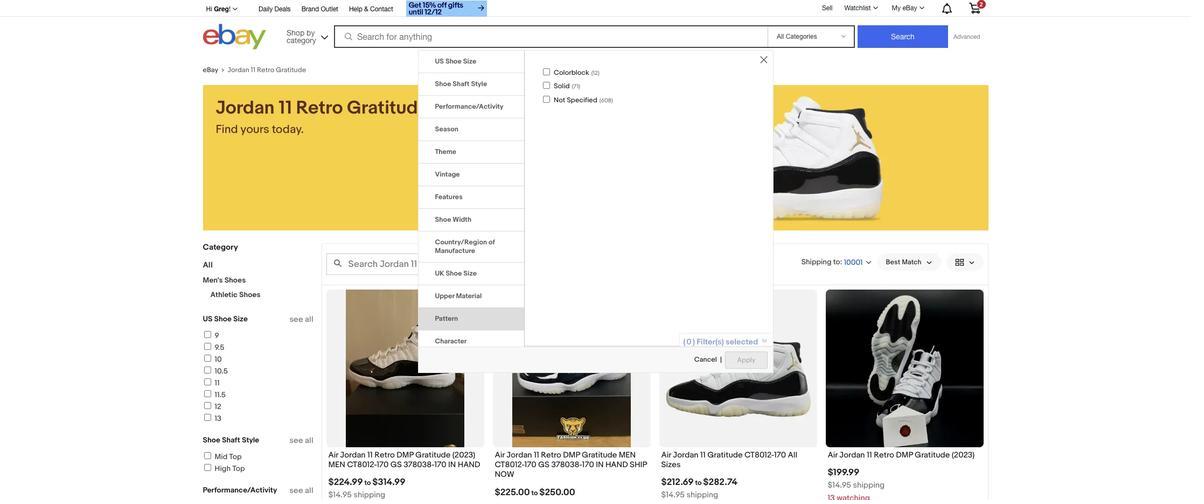 Task type: describe. For each thing, give the bounding box(es) containing it.
find
[[216, 123, 238, 137]]

$225.00
[[495, 487, 530, 498]]

ct8012- inside air jordan 11 gratitude ct8012-170  all sizes
[[745, 450, 774, 461]]

daily
[[259, 5, 273, 13]]

colorblock ( 12 )
[[554, 68, 600, 77]]

gratitude inside jordan 11 retro gratitude find yours today.
[[347, 97, 428, 120]]

air jordan 11 retro dmp gratitude (2023) link
[[828, 450, 981, 463]]

upper material
[[435, 292, 482, 301]]

high top link
[[202, 464, 245, 474]]

mid top link
[[202, 453, 242, 462]]

ship
[[630, 460, 647, 470]]

sell link
[[817, 4, 838, 12]]

air jordan 11 retro dmp gratitude men ct8012-170 gs 378038-170 in hand ship now
[[495, 450, 647, 480]]

advanced
[[954, 33, 980, 40]]

378038- inside air jordan 11 retro dmp gratitude men ct8012-170 gs 378038-170 in hand ship now
[[551, 460, 582, 470]]

yours
[[240, 123, 269, 137]]

account navigation
[[203, 0, 988, 18]]

mid top
[[215, 453, 242, 462]]

3 see from the top
[[290, 486, 303, 496]]

11.5 checkbox
[[204, 391, 211, 398]]

3 see all from the top
[[290, 486, 313, 496]]

11 inside jordan 11 retro gratitude find yours today.
[[279, 97, 292, 120]]

features
[[435, 193, 463, 201]]

men inside air jordan 11 retro dmp gratitude (2023) men ct8012-170 gs 378038-170 in hand
[[328, 460, 345, 470]]

my ebay
[[892, 4, 917, 12]]

Mid Top checkbox
[[204, 453, 211, 460]]

$14.95
[[828, 481, 851, 491]]

0 horizontal spatial ebay
[[203, 66, 218, 74]]

ebay inside account navigation
[[903, 4, 917, 12]]

brand
[[302, 5, 319, 13]]

170 inside air jordan 11 gratitude ct8012-170  all sizes
[[774, 450, 786, 461]]

shipping
[[853, 481, 885, 491]]

9.5 link
[[202, 343, 224, 352]]

(2023) for $199.99
[[952, 450, 975, 461]]

) for solid
[[579, 83, 580, 90]]

see for style
[[290, 436, 303, 446]]

air jordan 11 retro dmp gratitude (2023) men ct8012-170 gs 378038-170 in hand
[[328, 450, 480, 470]]

all inside the all men's shoes athletic shoes
[[203, 260, 213, 270]]

dmp for $199.99
[[896, 450, 913, 461]]

cancel
[[694, 356, 717, 364]]

width
[[453, 215, 472, 224]]

shoe right uk
[[446, 269, 462, 278]]

none submit inside banner
[[858, 25, 948, 48]]

) inside not specified ( 608 )
[[612, 97, 613, 104]]

all men's shoes athletic shoes
[[203, 260, 261, 300]]

ct8012- inside air jordan 11 retro dmp gratitude men ct8012-170 gs 378038-170 in hand ship now
[[495, 460, 525, 470]]

9.5 checkbox
[[204, 343, 211, 350]]

daily deals link
[[259, 4, 291, 16]]

cancel button
[[694, 351, 718, 370]]

gratitude inside air jordan 11 retro dmp gratitude men ct8012-170 gs 378038-170 in hand ship now
[[582, 450, 617, 461]]

10
[[215, 355, 222, 364]]

hand inside air jordan 11 retro dmp gratitude men ct8012-170 gs 378038-170 in hand ship now
[[606, 460, 628, 470]]

2 vertical spatial size
[[233, 315, 248, 324]]

12 link
[[202, 402, 221, 412]]

10.5
[[215, 367, 228, 376]]

all inside air jordan 11 gratitude ct8012-170  all sizes
[[788, 450, 798, 461]]

10 checkbox
[[204, 355, 211, 362]]

to for $212.69
[[695, 479, 702, 488]]

1 vertical spatial size
[[464, 269, 477, 278]]

outlet
[[321, 5, 338, 13]]

to for $224.99
[[364, 479, 371, 488]]

in inside air jordan 11 retro dmp gratitude men ct8012-170 gs 378038-170 in hand ship now
[[596, 460, 604, 470]]

11 right "11" 'option'
[[215, 379, 220, 388]]

deals
[[275, 5, 291, 13]]

jordan for air jordan 11 retro dmp gratitude (2023)
[[840, 450, 865, 461]]

high top
[[215, 464, 245, 474]]

air jordan 11 retro dmp gratitude (2023) men ct8012-170 gs 378038-170 in hand link
[[328, 450, 482, 473]]

$224.99
[[328, 478, 363, 488]]

11 link
[[202, 379, 220, 388]]

High Top checkbox
[[204, 464, 211, 471]]

athletic
[[210, 290, 238, 300]]

retro inside jordan 11 retro gratitude find yours today.
[[296, 97, 343, 120]]

retro right ebay 'link'
[[257, 66, 274, 74]]

shaft inside tab list
[[453, 80, 470, 88]]

1 vertical spatial shoe shaft style
[[203, 436, 259, 445]]

to for $225.00
[[531, 489, 538, 498]]

) for colorblock
[[598, 69, 600, 76]]

air for $224.99
[[328, 450, 338, 461]]

style inside tab list
[[471, 80, 487, 88]]

12 inside colorblock ( 12 )
[[593, 69, 598, 76]]

13 checkbox
[[204, 414, 211, 421]]

country/region of manufacture
[[435, 238, 495, 255]]

category
[[203, 242, 238, 253]]

air jordan 11 retro dmp gratitude men ct8012-170 gs 378038-170 in hand ship now link
[[495, 450, 648, 483]]

material
[[456, 292, 482, 301]]

help & contact link
[[349, 4, 393, 16]]

jordan 11 retro gratitude find yours today.
[[216, 97, 428, 137]]

13 link
[[202, 414, 221, 424]]

vintage
[[435, 170, 460, 179]]

11 checkbox
[[204, 379, 211, 386]]

10.5 link
[[202, 367, 228, 376]]

jordan for air jordan 11 retro dmp gratitude men ct8012-170 gs 378038-170 in hand ship now
[[507, 450, 532, 461]]

ebay link
[[203, 66, 227, 74]]

Apply submit
[[725, 352, 768, 369]]

11 inside air jordan 11 retro dmp gratitude men ct8012-170 gs 378038-170 in hand ship now
[[534, 450, 539, 461]]

all link
[[203, 260, 213, 270]]

gratitude inside air jordan 11 retro dmp gratitude (2023) men ct8012-170 gs 378038-170 in hand
[[415, 450, 451, 461]]

11 inside air jordan 11 retro dmp gratitude (2023) men ct8012-170 gs 378038-170 in hand
[[367, 450, 373, 461]]

specified
[[567, 96, 597, 104]]

brand outlet link
[[302, 4, 338, 16]]

pattern
[[435, 315, 458, 323]]

9 checkbox
[[204, 331, 211, 338]]

$199.99 $14.95 shipping
[[828, 468, 885, 491]]

$250.00
[[539, 487, 575, 498]]

air jordan 11 gratitude ct8012-170  all sizes link
[[661, 450, 815, 473]]

( for colorblock
[[591, 69, 593, 76]]

$212.69 to $282.74
[[661, 478, 738, 488]]

jordan inside jordan 11 retro gratitude find yours today.
[[216, 97, 275, 120]]

air inside air jordan 11 retro dmp gratitude men ct8012-170 gs 378038-170 in hand ship now
[[495, 450, 505, 461]]

us inside tab list
[[435, 57, 444, 66]]

uk
[[435, 269, 444, 278]]

us shoe size inside tab list
[[435, 57, 477, 66]]

air jordan 11 gratitude ct8012-170  all sizes
[[661, 450, 798, 470]]

$225.00 to $250.00
[[495, 487, 575, 498]]

11 inside air jordan 11 gratitude ct8012-170  all sizes
[[700, 450, 706, 461]]

sizes
[[661, 460, 681, 470]]

today.
[[272, 123, 304, 137]]

13
[[215, 414, 221, 424]]

watchlist link
[[839, 2, 883, 15]]

retro for air jordan 11 retro dmp gratitude men ct8012-170 gs 378038-170 in hand ship now
[[541, 450, 561, 461]]

country/region
[[435, 238, 487, 247]]

9.5
[[215, 343, 224, 352]]

brand outlet
[[302, 5, 338, 13]]

retro for air jordan 11 retro dmp gratitude (2023)
[[874, 450, 894, 461]]

$314.99
[[372, 478, 406, 488]]

11.5
[[215, 391, 226, 400]]

colorblock
[[554, 68, 589, 77]]



Task type: locate. For each thing, give the bounding box(es) containing it.
9 link
[[202, 331, 219, 341]]

0 horizontal spatial style
[[242, 436, 259, 445]]

1 vertical spatial all
[[788, 450, 798, 461]]

hand left the ship
[[606, 460, 628, 470]]

performance/activity down 'high top'
[[203, 486, 277, 495]]

(
[[591, 69, 593, 76], [572, 83, 574, 90], [600, 97, 601, 104]]

12
[[593, 69, 598, 76], [215, 402, 221, 412]]

2 horizontal spatial )
[[612, 97, 613, 104]]

( right colorblock
[[591, 69, 593, 76]]

solid ( 71 )
[[554, 82, 580, 91]]

0 vertical spatial style
[[471, 80, 487, 88]]

men's
[[203, 276, 223, 285]]

air inside air jordan 11 gratitude ct8012-170  all sizes
[[661, 450, 671, 461]]

1 horizontal spatial all
[[788, 450, 798, 461]]

) up specified on the top of page
[[579, 83, 580, 90]]

0 vertical spatial all
[[203, 260, 213, 270]]

$212.69
[[661, 478, 694, 488]]

air jordan 11 retro dmp gratitude (2023) image
[[826, 290, 984, 448]]

air up now
[[495, 450, 505, 461]]

us shoe size down get an extra 15% off image
[[435, 57, 477, 66]]

2 air from the left
[[495, 450, 505, 461]]

1 horizontal spatial gs
[[538, 460, 550, 470]]

0 horizontal spatial shoe shaft style
[[203, 436, 259, 445]]

None checkbox
[[543, 68, 550, 75], [543, 96, 550, 103], [543, 68, 550, 75], [543, 96, 550, 103]]

0 vertical spatial 12
[[593, 69, 598, 76]]

2 vertical spatial )
[[612, 97, 613, 104]]

0 vertical spatial shoe shaft style
[[435, 80, 487, 88]]

0 vertical spatial all
[[305, 315, 313, 325]]

( for solid
[[572, 83, 574, 90]]

us shoe size
[[435, 57, 477, 66], [203, 315, 248, 324]]

dmp for $224.99
[[397, 450, 414, 461]]

1 vertical spatial us
[[203, 315, 213, 324]]

see all
[[290, 315, 313, 325], [290, 436, 313, 446], [290, 486, 313, 496]]

us
[[435, 57, 444, 66], [203, 315, 213, 324]]

1 horizontal spatial us shoe size
[[435, 57, 477, 66]]

banner
[[203, 0, 988, 52]]

1 all from the top
[[305, 315, 313, 325]]

retro up shipping
[[874, 450, 894, 461]]

1 vertical spatial style
[[242, 436, 259, 445]]

0 horizontal spatial shaft
[[222, 436, 240, 445]]

0 horizontal spatial gs
[[391, 460, 402, 470]]

gratitude
[[276, 66, 306, 74], [347, 97, 428, 120], [415, 450, 451, 461], [582, 450, 617, 461], [708, 450, 743, 461], [915, 450, 950, 461]]

us down get an extra 15% off image
[[435, 57, 444, 66]]

3 all from the top
[[305, 486, 313, 496]]

1 horizontal spatial hand
[[606, 460, 628, 470]]

shoe down get an extra 15% off image
[[446, 57, 462, 66]]

jordan inside air jordan 11 gratitude ct8012-170  all sizes
[[673, 450, 699, 461]]

shoes right athletic
[[239, 290, 261, 300]]

2 vertical spatial see
[[290, 486, 303, 496]]

2 vertical spatial see all button
[[290, 486, 313, 496]]

of
[[489, 238, 495, 247]]

0 vertical spatial shoes
[[224, 276, 246, 285]]

2 see all button from the top
[[290, 436, 313, 446]]

men left sizes
[[619, 450, 636, 461]]

2 dmp from the left
[[563, 450, 580, 461]]

uk shoe size
[[435, 269, 477, 278]]

to inside $225.00 to $250.00
[[531, 489, 538, 498]]

1 horizontal spatial to
[[531, 489, 538, 498]]

11 up $224.99 to $314.99 on the bottom left
[[367, 450, 373, 461]]

shoe shaft style inside tab list
[[435, 80, 487, 88]]

jordan
[[227, 66, 249, 74], [216, 97, 275, 120], [340, 450, 366, 461], [507, 450, 532, 461], [673, 450, 699, 461], [840, 450, 865, 461]]

0 vertical spatial size
[[463, 57, 477, 66]]

12 checkbox
[[204, 402, 211, 409]]

ct8012-
[[745, 450, 774, 461], [347, 460, 377, 470], [495, 460, 525, 470]]

0 vertical spatial ebay
[[903, 4, 917, 12]]

0 vertical spatial shaft
[[453, 80, 470, 88]]

gs inside air jordan 11 retro dmp gratitude (2023) men ct8012-170 gs 378038-170 in hand
[[391, 460, 402, 470]]

2 in from the left
[[596, 460, 604, 470]]

1 horizontal spatial men
[[619, 450, 636, 461]]

2 horizontal spatial ct8012-
[[745, 450, 774, 461]]

character
[[435, 337, 467, 346]]

2 vertical spatial (
[[600, 97, 601, 104]]

help & contact
[[349, 5, 393, 13]]

air up the $224.99
[[328, 450, 338, 461]]

1 see all from the top
[[290, 315, 313, 325]]

0 vertical spatial see all button
[[290, 315, 313, 325]]

1 horizontal spatial (
[[591, 69, 593, 76]]

1 vertical spatial ebay
[[203, 66, 218, 74]]

0 horizontal spatial (2023)
[[452, 450, 475, 461]]

11 right ebay 'link'
[[251, 66, 255, 74]]

2 horizontal spatial dmp
[[896, 450, 913, 461]]

air jordan 11 retro dmp gratitude (2023)
[[828, 450, 975, 461]]

shoe shaft style up season
[[435, 80, 487, 88]]

jordan for air jordan 11 retro dmp gratitude (2023) men ct8012-170 gs 378038-170 in hand
[[340, 450, 366, 461]]

air
[[328, 450, 338, 461], [495, 450, 505, 461], [661, 450, 671, 461], [828, 450, 838, 461]]

jordan inside air jordan 11 retro dmp gratitude (2023) men ct8012-170 gs 378038-170 in hand
[[340, 450, 366, 461]]

2 vertical spatial all
[[305, 486, 313, 496]]

1 vertical spatial all
[[305, 436, 313, 446]]

my ebay link
[[886, 2, 929, 15]]

shoe width
[[435, 215, 472, 224]]

all for style
[[305, 436, 313, 446]]

71
[[574, 83, 579, 90]]

( inside the solid ( 71 )
[[572, 83, 574, 90]]

to right $212.69
[[695, 479, 702, 488]]

2 see all from the top
[[290, 436, 313, 446]]

hand left now
[[458, 460, 480, 470]]

manufacture
[[435, 247, 475, 255]]

air jordan 11 gratitude ct8012-170  all sizes image
[[659, 307, 817, 430]]

in left the ship
[[596, 460, 604, 470]]

to inside $224.99 to $314.99
[[364, 479, 371, 488]]

gs up '$314.99'
[[391, 460, 402, 470]]

0 vertical spatial )
[[598, 69, 600, 76]]

get an extra 15% off image
[[406, 1, 487, 17]]

top
[[229, 453, 242, 462], [232, 464, 245, 474]]

) inside the solid ( 71 )
[[579, 83, 580, 90]]

theme
[[435, 148, 456, 156]]

air inside air jordan 11 retro dmp gratitude (2023) link
[[828, 450, 838, 461]]

2 vertical spatial see all
[[290, 486, 313, 496]]

in inside air jordan 11 retro dmp gratitude (2023) men ct8012-170 gs 378038-170 in hand
[[448, 460, 456, 470]]

gratitude inside air jordan 11 gratitude ct8012-170  all sizes
[[708, 450, 743, 461]]

solid
[[554, 82, 570, 91]]

2 horizontal spatial to
[[695, 479, 702, 488]]

1 horizontal spatial 378038-
[[551, 460, 582, 470]]

in left now
[[448, 460, 456, 470]]

0 vertical spatial top
[[229, 453, 242, 462]]

0 vertical spatial us
[[435, 57, 444, 66]]

3 air from the left
[[661, 450, 671, 461]]

shoe shaft style
[[435, 80, 487, 88], [203, 436, 259, 445]]

) right specified on the top of page
[[612, 97, 613, 104]]

to right $225.00 on the left
[[531, 489, 538, 498]]

air inside air jordan 11 retro dmp gratitude (2023) men ct8012-170 gs 378038-170 in hand
[[328, 450, 338, 461]]

performance/activity up season
[[435, 102, 504, 111]]

top for mid top
[[229, 453, 242, 462]]

1 horizontal spatial performance/activity
[[435, 102, 504, 111]]

see all for style
[[290, 436, 313, 446]]

1 horizontal spatial ct8012-
[[495, 460, 525, 470]]

ebay
[[903, 4, 917, 12], [203, 66, 218, 74]]

0 horizontal spatial )
[[579, 83, 580, 90]]

contact
[[370, 5, 393, 13]]

0 vertical spatial see
[[290, 315, 303, 325]]

0 horizontal spatial (
[[572, 83, 574, 90]]

advanced link
[[948, 26, 986, 47]]

0 vertical spatial performance/activity
[[435, 102, 504, 111]]

jordan inside air jordan 11 retro dmp gratitude men ct8012-170 gs 378038-170 in hand ship now
[[507, 450, 532, 461]]

jordan 11 retro gratitude
[[227, 66, 306, 74]]

help
[[349, 5, 362, 13]]

4 air from the left
[[828, 450, 838, 461]]

1 see all button from the top
[[290, 315, 313, 325]]

1 vertical spatial see
[[290, 436, 303, 446]]

9
[[215, 331, 219, 341]]

gs
[[391, 460, 402, 470], [538, 460, 550, 470]]

see all button for style
[[290, 436, 313, 446]]

2 (2023) from the left
[[952, 450, 975, 461]]

0 horizontal spatial us shoe size
[[203, 315, 248, 324]]

mid
[[215, 453, 227, 462]]

gs up $225.00 to $250.00
[[538, 460, 550, 470]]

10 link
[[202, 355, 222, 364]]

retro up '$314.99'
[[375, 450, 395, 461]]

0 horizontal spatial ct8012-
[[347, 460, 377, 470]]

&
[[364, 5, 368, 13]]

1 horizontal spatial (2023)
[[952, 450, 975, 461]]

0 horizontal spatial in
[[448, 460, 456, 470]]

sell
[[822, 4, 833, 12]]

shoe up season
[[435, 80, 451, 88]]

tab list containing us shoe size
[[418, 51, 524, 501]]

gs inside air jordan 11 retro dmp gratitude men ct8012-170 gs 378038-170 in hand ship now
[[538, 460, 550, 470]]

dmp inside air jordan 11 retro dmp gratitude (2023) link
[[896, 450, 913, 461]]

high
[[215, 464, 231, 474]]

0 horizontal spatial 378038-
[[404, 460, 434, 470]]

0 horizontal spatial dmp
[[397, 450, 414, 461]]

2 all from the top
[[305, 436, 313, 446]]

(2023) for $224.99
[[452, 450, 475, 461]]

air up $199.99
[[828, 450, 838, 461]]

378038- up '$314.99'
[[404, 460, 434, 470]]

see all button
[[290, 315, 313, 325], [290, 436, 313, 446], [290, 486, 313, 496]]

1 air from the left
[[328, 450, 338, 461]]

( right solid
[[572, 83, 574, 90]]

top down mid top on the left of the page
[[232, 464, 245, 474]]

retro up today. at the top
[[296, 97, 343, 120]]

air jordan 11 retro dmp gratitude (2023) men ct8012-170 gs 378038-170 in hand image
[[346, 290, 464, 448]]

1 gs from the left
[[391, 460, 402, 470]]

None checkbox
[[543, 82, 550, 89]]

top for high top
[[232, 464, 245, 474]]

air for $212.69
[[661, 450, 671, 461]]

1 in from the left
[[448, 460, 456, 470]]

shoe up 9
[[214, 315, 232, 324]]

( inside not specified ( 608 )
[[600, 97, 601, 104]]

banner containing sell
[[203, 0, 988, 52]]

0 vertical spatial (
[[591, 69, 593, 76]]

1 vertical spatial (
[[572, 83, 574, 90]]

0 horizontal spatial men
[[328, 460, 345, 470]]

0 horizontal spatial performance/activity
[[203, 486, 277, 495]]

not specified ( 608 )
[[554, 96, 613, 104]]

close image
[[760, 56, 768, 64]]

hand inside air jordan 11 retro dmp gratitude (2023) men ct8012-170 gs 378038-170 in hand
[[458, 460, 480, 470]]

None submit
[[858, 25, 948, 48]]

air right the ship
[[661, 450, 671, 461]]

ct8012- inside air jordan 11 retro dmp gratitude (2023) men ct8012-170 gs 378038-170 in hand
[[347, 460, 377, 470]]

us shoe size up 9
[[203, 315, 248, 324]]

1 vertical spatial see all
[[290, 436, 313, 446]]

1 dmp from the left
[[397, 450, 414, 461]]

dmp inside air jordan 11 retro dmp gratitude men ct8012-170 gs 378038-170 in hand ship now
[[563, 450, 580, 461]]

retro up '$250.00'
[[541, 450, 561, 461]]

top up 'high top'
[[229, 453, 242, 462]]

3 dmp from the left
[[896, 450, 913, 461]]

men up the $224.99
[[328, 460, 345, 470]]

608
[[601, 97, 612, 104]]

( inside colorblock ( 12 )
[[591, 69, 593, 76]]

shoe left "width"
[[435, 215, 451, 224]]

now
[[495, 470, 514, 480]]

1 horizontal spatial shoe shaft style
[[435, 80, 487, 88]]

) inside colorblock ( 12 )
[[598, 69, 600, 76]]

12 right 12 checkbox at the left
[[215, 402, 221, 412]]

watchlist
[[845, 4, 871, 12]]

1 vertical spatial performance/activity
[[203, 486, 277, 495]]

1 horizontal spatial ebay
[[903, 4, 917, 12]]

1 vertical spatial 12
[[215, 402, 221, 412]]

1 vertical spatial us shoe size
[[203, 315, 248, 324]]

0 horizontal spatial all
[[203, 260, 213, 270]]

1 378038- from the left
[[404, 460, 434, 470]]

11 up $199.99 $14.95 shipping
[[867, 450, 872, 461]]

11 up $212.69 to $282.74
[[700, 450, 706, 461]]

to left '$314.99'
[[364, 479, 371, 488]]

0 horizontal spatial to
[[364, 479, 371, 488]]

shoe up mid top option
[[203, 436, 220, 445]]

1 horizontal spatial style
[[471, 80, 487, 88]]

378038-
[[404, 460, 434, 470], [551, 460, 582, 470]]

retro
[[257, 66, 274, 74], [296, 97, 343, 120], [375, 450, 395, 461], [541, 450, 561, 461], [874, 450, 894, 461]]

my
[[892, 4, 901, 12]]

$199.99
[[828, 468, 860, 479]]

see all for size
[[290, 315, 313, 325]]

dmp inside air jordan 11 retro dmp gratitude (2023) men ct8012-170 gs 378038-170 in hand
[[397, 450, 414, 461]]

dmp
[[397, 450, 414, 461], [563, 450, 580, 461], [896, 450, 913, 461]]

shoes up athletic
[[224, 276, 246, 285]]

) right colorblock
[[598, 69, 600, 76]]

shoe shaft style up mid top on the left of the page
[[203, 436, 259, 445]]

jordan for air jordan 11 gratitude ct8012-170  all sizes
[[673, 450, 699, 461]]

2 378038- from the left
[[551, 460, 582, 470]]

1 horizontal spatial us
[[435, 57, 444, 66]]

1 horizontal spatial )
[[598, 69, 600, 76]]

1 (2023) from the left
[[452, 450, 475, 461]]

air for $199.99
[[828, 450, 838, 461]]

12 right colorblock
[[593, 69, 598, 76]]

11 up today. at the top
[[279, 97, 292, 120]]

3 see all button from the top
[[290, 486, 313, 496]]

0 horizontal spatial 12
[[215, 402, 221, 412]]

378038- inside air jordan 11 retro dmp gratitude (2023) men ct8012-170 gs 378038-170 in hand
[[404, 460, 434, 470]]

all for size
[[305, 315, 313, 325]]

11 up $225.00 to $250.00
[[534, 450, 539, 461]]

tab list
[[418, 51, 524, 501]]

1 vertical spatial )
[[579, 83, 580, 90]]

shaft up mid top on the left of the page
[[222, 436, 240, 445]]

11
[[251, 66, 255, 74], [279, 97, 292, 120], [215, 379, 220, 388], [367, 450, 373, 461], [534, 450, 539, 461], [700, 450, 706, 461], [867, 450, 872, 461]]

shaft up season
[[453, 80, 470, 88]]

11.5 link
[[202, 391, 226, 400]]

to inside $212.69 to $282.74
[[695, 479, 702, 488]]

1 horizontal spatial in
[[596, 460, 604, 470]]

0 horizontal spatial hand
[[458, 460, 480, 470]]

upper
[[435, 292, 455, 301]]

1 see from the top
[[290, 315, 303, 325]]

1 horizontal spatial shaft
[[453, 80, 470, 88]]

air jordan 11 retro dmp gratitude men ct8012-170 gs 378038-170 in hand ship now image
[[512, 290, 631, 448]]

1 horizontal spatial 12
[[593, 69, 598, 76]]

(2023)
[[452, 450, 475, 461], [952, 450, 975, 461]]

2 see from the top
[[290, 436, 303, 446]]

shaft
[[453, 80, 470, 88], [222, 436, 240, 445]]

1 hand from the left
[[458, 460, 480, 470]]

( right specified on the top of page
[[600, 97, 601, 104]]

to
[[364, 479, 371, 488], [695, 479, 702, 488], [531, 489, 538, 498]]

retro for air jordan 11 retro dmp gratitude (2023) men ct8012-170 gs 378038-170 in hand
[[375, 450, 395, 461]]

378038- up '$250.00'
[[551, 460, 582, 470]]

see for size
[[290, 315, 303, 325]]

retro inside air jordan 11 retro dmp gratitude (2023) men ct8012-170 gs 378038-170 in hand
[[375, 450, 395, 461]]

1 vertical spatial top
[[232, 464, 245, 474]]

1 vertical spatial shoes
[[239, 290, 261, 300]]

10.5 checkbox
[[204, 367, 211, 374]]

us up 9 checkbox
[[203, 315, 213, 324]]

men inside air jordan 11 retro dmp gratitude men ct8012-170 gs 378038-170 in hand ship now
[[619, 450, 636, 461]]

2 gs from the left
[[538, 460, 550, 470]]

your shopping cart contains 2 items image
[[969, 3, 981, 13]]

0 vertical spatial see all
[[290, 315, 313, 325]]

season
[[435, 125, 459, 134]]

0 vertical spatial us shoe size
[[435, 57, 477, 66]]

shoes
[[224, 276, 246, 285], [239, 290, 261, 300]]

see all button for size
[[290, 315, 313, 325]]

(2023) inside air jordan 11 retro dmp gratitude (2023) link
[[952, 450, 975, 461]]

not
[[554, 96, 565, 104]]

(2023) inside air jordan 11 retro dmp gratitude (2023) men ct8012-170 gs 378038-170 in hand
[[452, 450, 475, 461]]

1 vertical spatial shaft
[[222, 436, 240, 445]]

2 hand from the left
[[606, 460, 628, 470]]

$282.74
[[703, 478, 738, 488]]

0 horizontal spatial us
[[203, 315, 213, 324]]

1 vertical spatial see all button
[[290, 436, 313, 446]]

1 horizontal spatial dmp
[[563, 450, 580, 461]]

retro inside air jordan 11 retro dmp gratitude men ct8012-170 gs 378038-170 in hand ship now
[[541, 450, 561, 461]]

2 horizontal spatial (
[[600, 97, 601, 104]]

all
[[203, 260, 213, 270], [788, 450, 798, 461]]



Task type: vqa. For each thing, say whether or not it's contained in the screenshot.
$224.99 the (2023)
yes



